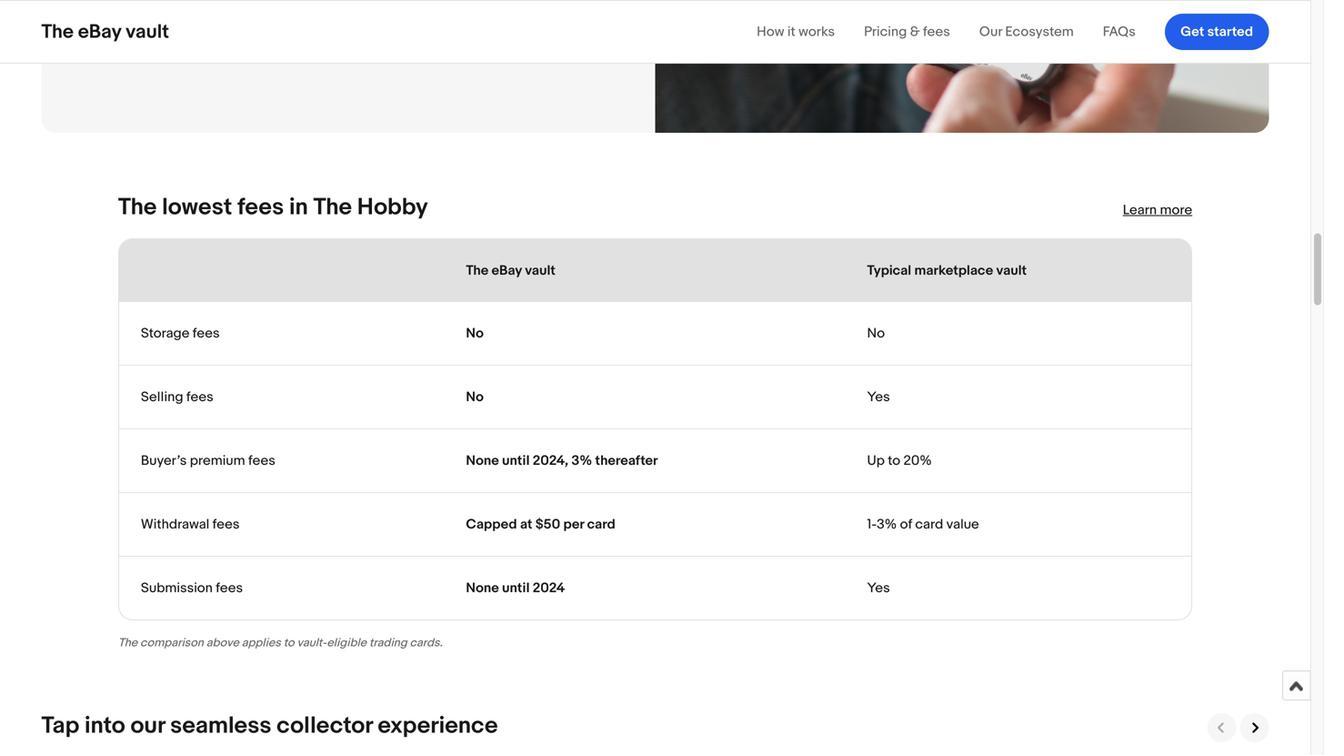 Task type: vqa. For each thing, say whether or not it's contained in the screenshot.
Morales
no



Task type: describe. For each thing, give the bounding box(es) containing it.
eligible
[[327, 636, 367, 650]]

applies
[[242, 636, 281, 650]]

1-3% of card value
[[867, 516, 980, 533]]

our ecosystem link
[[980, 24, 1074, 40]]

learn more link
[[1123, 202, 1193, 218]]

withdrawal
[[141, 516, 210, 533]]

fees left "in"
[[238, 193, 284, 222]]

how it works
[[757, 24, 835, 40]]

yes for no
[[867, 389, 890, 405]]

get started link
[[1165, 14, 1270, 50]]

fees right selling
[[186, 389, 214, 405]]

0 vertical spatial to
[[888, 453, 901, 469]]

carousel navigation element
[[1204, 713, 1270, 742]]

thereafter
[[595, 453, 658, 469]]

no for no
[[466, 325, 484, 342]]

none for none until 2024
[[466, 580, 499, 596]]

comparison
[[140, 636, 204, 650]]

hobby
[[357, 193, 428, 222]]

1 horizontal spatial the ebay vault
[[466, 262, 556, 279]]

capped at $50 per card
[[466, 516, 616, 533]]

of
[[900, 516, 913, 533]]

1 horizontal spatial vault
[[525, 262, 556, 279]]

until for 2024,
[[502, 453, 530, 469]]

fees right storage
[[193, 325, 220, 342]]

pricing
[[864, 24, 907, 40]]

buyer's premium fees
[[141, 453, 275, 469]]

submission
[[141, 580, 213, 596]]

vault-
[[297, 636, 327, 650]]

ecosystem
[[1006, 24, 1074, 40]]

storage
[[141, 325, 190, 342]]

lowest
[[162, 193, 232, 222]]

ebay vault collector experience image
[[655, 0, 1270, 133]]

selling fees
[[141, 389, 214, 405]]

submission fees
[[141, 580, 243, 596]]

per
[[564, 516, 584, 533]]

at
[[520, 516, 533, 533]]

up to 20%
[[867, 453, 932, 469]]

none until 2024
[[466, 580, 565, 596]]

pricing & fees
[[864, 24, 951, 40]]

marketplace
[[915, 262, 994, 279]]

0 vertical spatial ebay
[[78, 20, 121, 44]]

20%
[[904, 453, 932, 469]]

none until 2024, 3% thereafter
[[466, 453, 658, 469]]

fees right submission
[[216, 580, 243, 596]]

buyer's
[[141, 453, 187, 469]]

0 vertical spatial the ebay vault
[[41, 20, 169, 44]]

2024
[[533, 580, 565, 596]]

trading
[[369, 636, 407, 650]]

0 vertical spatial 3%
[[572, 453, 592, 469]]

seamless
[[170, 712, 272, 740]]

previous image
[[1214, 720, 1230, 736]]

$50
[[536, 516, 561, 533]]

premium
[[190, 453, 245, 469]]

2 horizontal spatial vault
[[997, 262, 1027, 279]]

in
[[289, 193, 308, 222]]



Task type: locate. For each thing, give the bounding box(es) containing it.
fees right &
[[923, 24, 951, 40]]

1 horizontal spatial card
[[916, 516, 944, 533]]

until left 2024,
[[502, 453, 530, 469]]

card right per
[[587, 516, 616, 533]]

until
[[502, 453, 530, 469], [502, 580, 530, 596]]

none
[[466, 453, 499, 469], [466, 580, 499, 596]]

collector
[[277, 712, 373, 740]]

started
[[1208, 24, 1254, 40]]

card right of
[[916, 516, 944, 533]]

0 horizontal spatial ebay
[[78, 20, 121, 44]]

pricing & fees link
[[864, 24, 951, 40]]

1 vertical spatial until
[[502, 580, 530, 596]]

fees
[[923, 24, 951, 40], [238, 193, 284, 222], [193, 325, 220, 342], [186, 389, 214, 405], [248, 453, 275, 469], [213, 516, 240, 533], [216, 580, 243, 596]]

2 yes from the top
[[867, 580, 890, 596]]

the comparison above applies to vault-eligible trading cards.
[[118, 636, 443, 650]]

fees right withdrawal
[[213, 516, 240, 533]]

1-
[[867, 516, 877, 533]]

get
[[1181, 24, 1205, 40]]

1 horizontal spatial ebay
[[492, 262, 522, 279]]

2024,
[[533, 453, 569, 469]]

to left vault-
[[284, 636, 294, 650]]

withdrawal fees
[[141, 516, 240, 533]]

yes up up
[[867, 389, 890, 405]]

above
[[206, 636, 239, 650]]

until left 2024
[[502, 580, 530, 596]]

none down the capped
[[466, 580, 499, 596]]

0 vertical spatial yes
[[867, 389, 890, 405]]

the ebay vault
[[41, 20, 169, 44], [466, 262, 556, 279]]

ebay
[[78, 20, 121, 44], [492, 262, 522, 279]]

3% right 2024,
[[572, 453, 592, 469]]

card
[[587, 516, 616, 533], [916, 516, 944, 533]]

1 vertical spatial 3%
[[877, 516, 897, 533]]

2 card from the left
[[916, 516, 944, 533]]

how it works link
[[757, 24, 835, 40]]

yes for none until 2024
[[867, 580, 890, 596]]

how
[[757, 24, 785, 40]]

typical marketplace vault
[[867, 262, 1027, 279]]

tap
[[41, 712, 79, 740]]

learn
[[1123, 202, 1157, 218]]

&
[[910, 24, 920, 40]]

3% left of
[[877, 516, 897, 533]]

1 horizontal spatial to
[[888, 453, 901, 469]]

0 horizontal spatial 3%
[[572, 453, 592, 469]]

yes
[[867, 389, 890, 405], [867, 580, 890, 596]]

cards.
[[410, 636, 443, 650]]

1 vertical spatial the ebay vault
[[466, 262, 556, 279]]

0 vertical spatial none
[[466, 453, 499, 469]]

to
[[888, 453, 901, 469], [284, 636, 294, 650]]

1 vertical spatial to
[[284, 636, 294, 650]]

2 until from the top
[[502, 580, 530, 596]]

our
[[980, 24, 1003, 40]]

0 horizontal spatial card
[[587, 516, 616, 533]]

tap into our seamless collector experience
[[41, 712, 498, 740]]

next image
[[1247, 720, 1263, 736]]

the lowest fees in the hobby
[[118, 193, 428, 222]]

none for none until 2024, 3% thereafter
[[466, 453, 499, 469]]

1 vertical spatial none
[[466, 580, 499, 596]]

0 vertical spatial until
[[502, 453, 530, 469]]

faqs
[[1103, 24, 1136, 40]]

fees right premium
[[248, 453, 275, 469]]

learn more
[[1123, 202, 1193, 218]]

our ecosystem
[[980, 24, 1074, 40]]

works
[[799, 24, 835, 40]]

0 horizontal spatial to
[[284, 636, 294, 650]]

capped
[[466, 516, 517, 533]]

get started
[[1181, 24, 1254, 40]]

vault
[[126, 20, 169, 44], [525, 262, 556, 279], [997, 262, 1027, 279]]

yes down 1-
[[867, 580, 890, 596]]

none up the capped
[[466, 453, 499, 469]]

0 horizontal spatial vault
[[126, 20, 169, 44]]

up
[[867, 453, 885, 469]]

0 horizontal spatial the ebay vault
[[41, 20, 169, 44]]

no
[[466, 325, 484, 342], [867, 325, 885, 342], [466, 389, 484, 405]]

1 yes from the top
[[867, 389, 890, 405]]

the
[[41, 20, 74, 44], [118, 193, 157, 222], [313, 193, 352, 222], [466, 262, 489, 279], [118, 636, 138, 650]]

value
[[947, 516, 980, 533]]

until for 2024
[[502, 580, 530, 596]]

more
[[1160, 202, 1193, 218]]

1 horizontal spatial 3%
[[877, 516, 897, 533]]

no for yes
[[466, 389, 484, 405]]

1 until from the top
[[502, 453, 530, 469]]

1 none from the top
[[466, 453, 499, 469]]

faqs link
[[1103, 24, 1136, 40]]

into
[[85, 712, 125, 740]]

experience
[[378, 712, 498, 740]]

our
[[130, 712, 165, 740]]

it
[[788, 24, 796, 40]]

to right up
[[888, 453, 901, 469]]

selling
[[141, 389, 183, 405]]

typical
[[867, 262, 912, 279]]

1 vertical spatial yes
[[867, 580, 890, 596]]

2 none from the top
[[466, 580, 499, 596]]

3%
[[572, 453, 592, 469], [877, 516, 897, 533]]

1 vertical spatial ebay
[[492, 262, 522, 279]]

storage fees
[[141, 325, 220, 342]]

1 card from the left
[[587, 516, 616, 533]]



